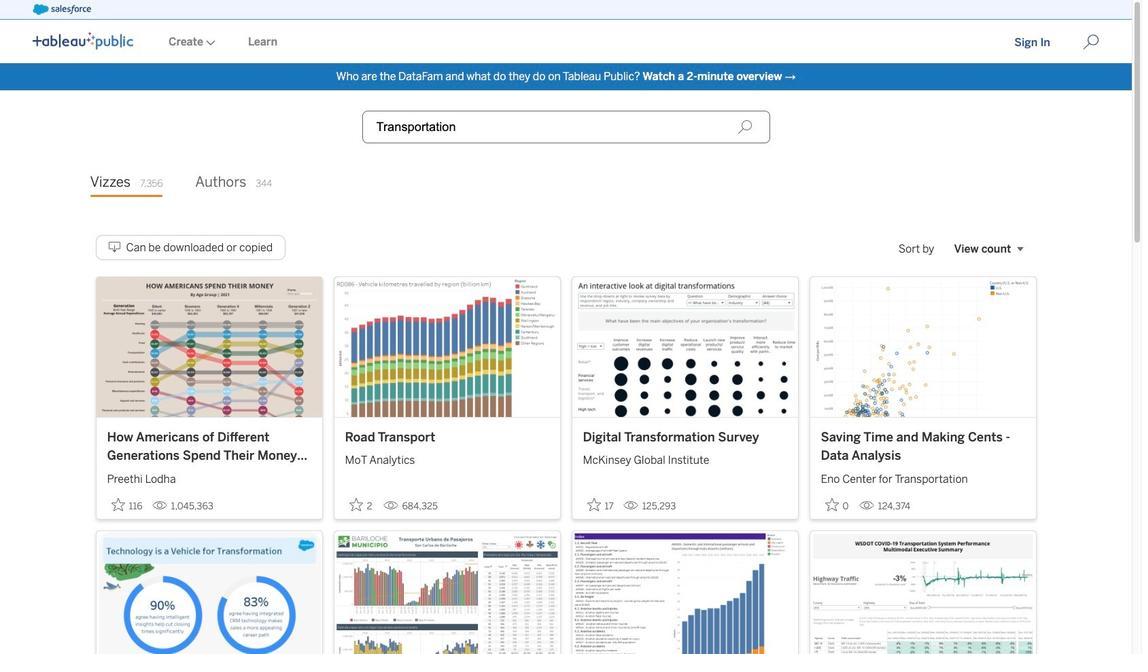 Task type: vqa. For each thing, say whether or not it's contained in the screenshot.
field
no



Task type: locate. For each thing, give the bounding box(es) containing it.
0 horizontal spatial add favorite image
[[111, 498, 125, 512]]

add favorite image
[[111, 498, 125, 512], [349, 498, 363, 512], [825, 498, 839, 512]]

2 horizontal spatial add favorite image
[[825, 498, 839, 512]]

search image
[[738, 120, 753, 135]]

2 add favorite image from the left
[[349, 498, 363, 512]]

1 add favorite image from the left
[[111, 498, 125, 512]]

1 horizontal spatial add favorite image
[[349, 498, 363, 512]]

Add Favorite button
[[107, 494, 147, 517], [345, 494, 378, 517], [583, 494, 618, 517], [821, 494, 854, 517]]

workbook thumbnail image
[[96, 277, 322, 417], [334, 277, 560, 417], [572, 277, 798, 417], [810, 277, 1036, 417], [96, 532, 322, 655], [334, 532, 560, 655], [572, 532, 798, 655], [810, 532, 1036, 655]]

Search input field
[[362, 111, 770, 143]]

2 add favorite button from the left
[[345, 494, 378, 517]]



Task type: describe. For each thing, give the bounding box(es) containing it.
add favorite image
[[587, 498, 601, 512]]

3 add favorite image from the left
[[825, 498, 839, 512]]

4 add favorite button from the left
[[821, 494, 854, 517]]

create image
[[203, 40, 216, 46]]

1 add favorite button from the left
[[107, 494, 147, 517]]

3 add favorite button from the left
[[583, 494, 618, 517]]

salesforce logo image
[[33, 4, 91, 15]]

go to search image
[[1067, 34, 1116, 50]]

logo image
[[33, 32, 133, 50]]



